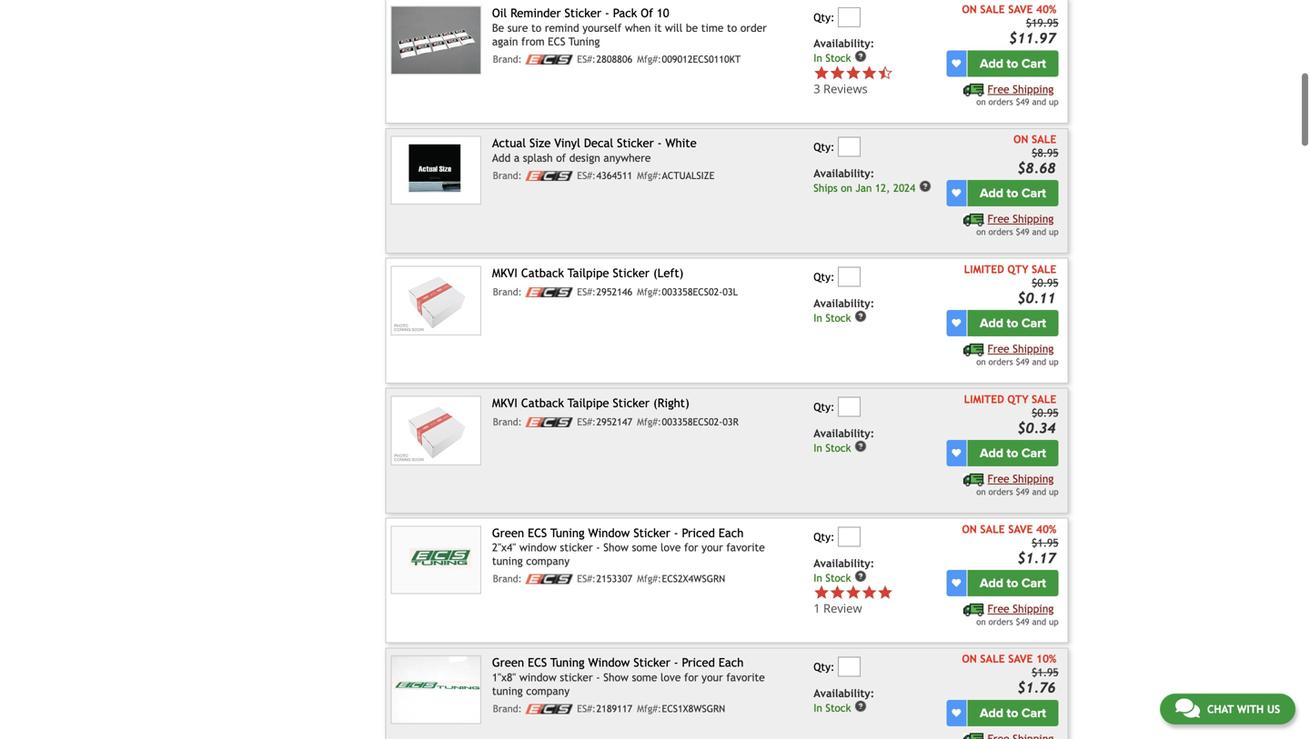 Task type: vqa. For each thing, say whether or not it's contained in the screenshot.
the In Stock associated with $11.63
no



Task type: locate. For each thing, give the bounding box(es) containing it.
to down $8.68
[[1007, 186, 1018, 201]]

0 vertical spatial sale
[[1032, 263, 1056, 276]]

add to wish list image
[[952, 59, 961, 68], [952, 449, 961, 458], [952, 579, 961, 588]]

and for $0.11
[[1032, 357, 1046, 367]]

brand: down again
[[493, 54, 522, 65]]

to down the $0.11
[[1007, 316, 1018, 331]]

sale inside limited qty sale $0.95 $0.34
[[1032, 393, 1056, 406]]

show
[[603, 541, 629, 554], [603, 671, 629, 684]]

1 vertical spatial catback
[[521, 396, 564, 410]]

0 vertical spatial tailpipe
[[568, 266, 609, 280]]

ecs
[[548, 35, 565, 48], [528, 526, 547, 540], [528, 656, 547, 670]]

some inside green ecs tuning window sticker - priced each 1"x8" window sticker - show some love for your favorite tuning company
[[632, 671, 657, 684]]

add to cart down $0.34
[[980, 446, 1046, 461]]

0 vertical spatial catback
[[521, 266, 564, 280]]

1 vertical spatial company
[[526, 685, 570, 698]]

question sign image
[[854, 440, 867, 453], [854, 700, 867, 713]]

1 green ecs tuning window sticker - priced each link from the top
[[492, 526, 744, 540]]

to down $1.76
[[1007, 706, 1018, 721]]

2 qty: from the top
[[814, 141, 835, 154]]

free for $0.34
[[988, 473, 1009, 485]]

cart for $8.68
[[1022, 186, 1046, 201]]

3 availability: in stock from the top
[[814, 427, 874, 454]]

tuning inside green ecs tuning window sticker - priced each 2"x4" window sticker - show some love for your favorite tuning company
[[492, 555, 523, 568]]

2 $0.95 from the top
[[1032, 407, 1059, 419]]

to right time
[[727, 21, 737, 34]]

0 vertical spatial add to wish list image
[[952, 189, 961, 198]]

2 window from the top
[[588, 656, 630, 670]]

None text field
[[838, 137, 861, 157], [838, 397, 861, 417], [838, 527, 861, 547], [838, 137, 861, 157], [838, 397, 861, 417], [838, 527, 861, 547]]

cart for $1.17
[[1022, 576, 1046, 591]]

1 tailpipe from the top
[[568, 266, 609, 280]]

to for $8.68
[[1007, 186, 1018, 201]]

oil reminder sticker - pack of 10 link
[[492, 6, 669, 20]]

$49 up on sale save 10% $1.95 $1.76
[[1016, 617, 1030, 627]]

0 vertical spatial question sign image
[[854, 440, 867, 453]]

free shipping on orders $49 and up for $8.68
[[976, 213, 1059, 237]]

sale for $0.11
[[1032, 263, 1056, 276]]

1 vertical spatial green ecs tuning window sticker - priced each link
[[492, 656, 744, 670]]

1 003358ecs02- from the top
[[662, 286, 723, 298]]

on
[[962, 3, 977, 16], [1013, 133, 1028, 146], [962, 523, 977, 536], [962, 653, 977, 666]]

03r
[[723, 416, 739, 428]]

some
[[632, 541, 657, 554], [632, 671, 657, 684]]

3 qty: from the top
[[814, 271, 835, 284]]

2 qty from the top
[[1008, 393, 1029, 406]]

3 add to cart from the top
[[980, 316, 1046, 331]]

save inside on sale save 10% $1.95 $1.76
[[1008, 653, 1033, 666]]

2 brand: from the top
[[493, 170, 522, 181]]

your
[[702, 541, 723, 554], [702, 671, 723, 684]]

vinyl
[[554, 136, 580, 150]]

5 ecs - corporate logo image from the top
[[525, 575, 572, 585]]

each inside green ecs tuning window sticker - priced each 1"x8" window sticker - show some love for your favorite tuning company
[[719, 656, 744, 670]]

1 vertical spatial tuning
[[550, 526, 585, 540]]

add to wish list image
[[952, 189, 961, 198], [952, 319, 961, 328], [952, 709, 961, 718]]

free shipping on orders $49 and up up 10%
[[976, 603, 1059, 627]]

on left jan
[[841, 182, 852, 194]]

some for $1.17
[[632, 541, 657, 554]]

6 cart from the top
[[1022, 706, 1046, 721]]

3 free shipping image from the top
[[963, 344, 984, 357]]

splash
[[523, 151, 553, 164]]

5 shipping from the top
[[1013, 603, 1054, 615]]

on up limited qty sale $0.95 $0.11
[[976, 227, 986, 237]]

1 vertical spatial tailpipe
[[568, 396, 609, 410]]

ecs - corporate logo image for $8.68
[[525, 171, 572, 181]]

up for $19.95
[[1049, 97, 1059, 107]]

brand: down mkvi catback tailpipe sticker (right)
[[493, 416, 522, 428]]

free down on sale save 40% $1.95 $1.17
[[988, 603, 1009, 615]]

ecs - corporate logo image
[[525, 55, 572, 65], [525, 171, 572, 181], [525, 287, 572, 297], [525, 417, 572, 427], [525, 575, 572, 585], [525, 705, 572, 715]]

$0.11
[[1017, 290, 1056, 307]]

tuning down 1"x8"
[[492, 685, 523, 698]]

sticker inside actual size vinyl decal sticker - white add a splash of design anywhere
[[617, 136, 654, 150]]

priced inside green ecs tuning window sticker - priced each 1"x8" window sticker - show some love for your favorite tuning company
[[682, 656, 715, 670]]

1 up from the top
[[1049, 97, 1059, 107]]

1 sticker from the top
[[560, 541, 593, 554]]

0 vertical spatial 40%
[[1036, 3, 1056, 16]]

1 vertical spatial priced
[[682, 656, 715, 670]]

0 vertical spatial $0.95
[[1032, 277, 1059, 289]]

availability:
[[814, 37, 874, 50], [814, 167, 874, 180], [814, 297, 874, 310], [814, 427, 874, 440], [814, 557, 874, 570], [814, 687, 874, 700]]

2 save from the top
[[1008, 523, 1033, 536]]

4 and from the top
[[1032, 487, 1046, 497]]

ecs - corporate logo image down mkvi catback tailpipe sticker (right) link
[[525, 417, 572, 427]]

2 mfg#: from the top
[[637, 170, 661, 181]]

$49
[[1016, 97, 1030, 107], [1016, 227, 1030, 237], [1016, 357, 1030, 367], [1016, 487, 1030, 497], [1016, 617, 1030, 627]]

6 qty: from the top
[[814, 661, 835, 674]]

4 availability: from the top
[[814, 427, 874, 440]]

4 cart from the top
[[1022, 446, 1046, 461]]

5 orders from the top
[[988, 617, 1013, 627]]

love inside green ecs tuning window sticker - priced each 1"x8" window sticker - show some love for your favorite tuning company
[[661, 671, 681, 684]]

with
[[1237, 703, 1264, 716]]

0 vertical spatial tuning
[[492, 555, 523, 568]]

free shipping image up limited qty sale $0.95 $0.34
[[963, 344, 984, 357]]

1 window from the top
[[588, 526, 630, 540]]

2 show from the top
[[603, 671, 629, 684]]

free shipping on orders $49 and up down $11.97 at right top
[[976, 83, 1059, 107]]

2 company from the top
[[526, 685, 570, 698]]

limited
[[964, 263, 1004, 276], [964, 393, 1004, 406]]

sticker up "anywhere"
[[617, 136, 654, 150]]

1 vertical spatial add to wish list image
[[952, 319, 961, 328]]

2 some from the top
[[632, 671, 657, 684]]

2 3 reviews link from the top
[[814, 80, 893, 97]]

1 green from the top
[[492, 526, 524, 540]]

0 vertical spatial some
[[632, 541, 657, 554]]

to for $1.17
[[1007, 576, 1018, 591]]

free down limited qty sale $0.95 $0.34
[[988, 473, 1009, 485]]

for inside green ecs tuning window sticker - priced each 1"x8" window sticker - show some love for your favorite tuning company
[[684, 671, 698, 684]]

1 limited from the top
[[964, 263, 1004, 276]]

1 vertical spatial window
[[519, 671, 557, 684]]

your up ecs2x4wsgrn
[[702, 541, 723, 554]]

6 es#: from the top
[[577, 704, 596, 715]]

- left the white
[[657, 136, 662, 150]]

None text field
[[838, 7, 861, 27], [838, 267, 861, 287], [838, 657, 861, 677], [838, 7, 861, 27], [838, 267, 861, 287], [838, 657, 861, 677]]

1 sale from the top
[[1032, 263, 1056, 276]]

sale for $0.34
[[1032, 393, 1056, 406]]

of
[[556, 151, 566, 164]]

window inside green ecs tuning window sticker - priced each 2"x4" window sticker - show some love for your favorite tuning company
[[588, 526, 630, 540]]

mkvi
[[492, 266, 518, 280], [492, 396, 518, 410]]

on sale save 40% $1.95 $1.17
[[962, 523, 1059, 567]]

5 add to cart from the top
[[980, 576, 1046, 591]]

save left 10%
[[1008, 653, 1033, 666]]

free shipping on orders $49 and up down the $0.11
[[976, 343, 1059, 367]]

stock
[[825, 52, 851, 64], [825, 312, 851, 324], [825, 442, 851, 454], [825, 572, 851, 584], [825, 702, 851, 715]]

es#: 2952146 mfg#: 003358ecs02-03l
[[577, 286, 738, 298]]

1 vertical spatial show
[[603, 671, 629, 684]]

sticker inside green ecs tuning window sticker - priced each 2"x4" window sticker - show some love for your favorite tuning company
[[560, 541, 593, 554]]

add for $1.17
[[980, 576, 1003, 591]]

sale inside on sale save 40% $1.95 $1.17
[[980, 523, 1005, 536]]

3 $49 from the top
[[1016, 357, 1030, 367]]

1
[[814, 600, 820, 617]]

add to cart button down the $0.11
[[967, 310, 1059, 337]]

tailpipe up 2952147
[[568, 396, 609, 410]]

limited inside limited qty sale $0.95 $0.11
[[964, 263, 1004, 276]]

each
[[719, 526, 744, 540], [719, 656, 744, 670]]

and
[[1032, 97, 1046, 107], [1032, 227, 1046, 237], [1032, 357, 1046, 367], [1032, 487, 1046, 497], [1032, 617, 1046, 627]]

company inside green ecs tuning window sticker - priced each 2"x4" window sticker - show some love for your favorite tuning company
[[526, 555, 570, 568]]

your for $1.17
[[702, 541, 723, 554]]

on up on sale save 10% $1.95 $1.76
[[976, 617, 986, 627]]

and for $0.34
[[1032, 487, 1046, 497]]

1 tuning from the top
[[492, 555, 523, 568]]

sale inside on sale save 10% $1.95 $1.76
[[980, 653, 1005, 666]]

1 question sign image from the top
[[854, 440, 867, 453]]

window for $1.17
[[519, 541, 557, 554]]

0 vertical spatial sticker
[[560, 541, 593, 554]]

each for $1.76
[[719, 656, 744, 670]]

tuning inside green ecs tuning window sticker - priced each 1"x8" window sticker - show some love for your favorite tuning company
[[550, 656, 585, 670]]

save inside on sale save 40% $1.95 $1.17
[[1008, 523, 1033, 536]]

in for $1.95
[[814, 702, 822, 715]]

2 vertical spatial tuning
[[550, 656, 585, 670]]

free shipping image down on sale save 10% $1.95 $1.76
[[963, 734, 984, 740]]

add to wish list image for $1.17
[[952, 579, 961, 588]]

2 your from the top
[[702, 671, 723, 684]]

on inside on sale save 40% $19.95 $11.97
[[962, 3, 977, 16]]

mfg#: for $1.76
[[637, 704, 661, 715]]

add for $1.76
[[980, 706, 1003, 721]]

on inside on sale save 10% $1.95 $1.76
[[962, 653, 977, 666]]

1 vertical spatial love
[[661, 671, 681, 684]]

003358ecs02- down (left)
[[662, 286, 723, 298]]

tailpipe
[[568, 266, 609, 280], [568, 396, 609, 410]]

availability: inside availability: ships on jan 12, 2024
[[814, 167, 874, 180]]

qty: for $0.34
[[814, 401, 835, 414]]

1 vertical spatial free shipping image
[[963, 734, 984, 740]]

ecs for $1.17
[[528, 526, 547, 540]]

0 vertical spatial love
[[661, 541, 681, 554]]

be
[[492, 21, 504, 34]]

es#: left 2189117
[[577, 704, 596, 715]]

2 add to wish list image from the top
[[952, 319, 961, 328]]

sticker up 2952146
[[613, 266, 650, 280]]

show up the 2153307
[[603, 541, 629, 554]]

free shipping on orders $49 and up for $0.34
[[976, 473, 1059, 497]]

add to cart down $8.68
[[980, 186, 1046, 201]]

0 vertical spatial green ecs tuning window sticker - priced each link
[[492, 526, 744, 540]]

40% inside on sale save 40% $19.95 $11.97
[[1036, 3, 1056, 16]]

1 priced from the top
[[682, 526, 715, 540]]

on inside availability: ships on jan 12, 2024
[[841, 182, 852, 194]]

5 brand: from the top
[[493, 574, 522, 585]]

40% for $11.97
[[1036, 3, 1056, 16]]

1 vertical spatial your
[[702, 671, 723, 684]]

your inside green ecs tuning window sticker - priced each 2"x4" window sticker - show some love for your favorite tuning company
[[702, 541, 723, 554]]

and up limited qty sale $0.95 $0.11
[[1032, 227, 1046, 237]]

1 vertical spatial each
[[719, 656, 744, 670]]

0 vertical spatial show
[[603, 541, 629, 554]]

0 vertical spatial mkvi
[[492, 266, 518, 280]]

1 vertical spatial sticker
[[560, 671, 593, 684]]

add for $0.11
[[980, 316, 1003, 331]]

availability: in stock
[[814, 37, 874, 64], [814, 297, 874, 324], [814, 427, 874, 454], [814, 557, 874, 584], [814, 687, 874, 715]]

save for $11.97
[[1008, 3, 1033, 16]]

window right 2"x4"
[[519, 541, 557, 554]]

and up limited qty sale $0.95 $0.34
[[1032, 357, 1046, 367]]

0 vertical spatial for
[[684, 541, 698, 554]]

some inside green ecs tuning window sticker - priced each 2"x4" window sticker - show some love for your favorite tuning company
[[632, 541, 657, 554]]

cart
[[1022, 56, 1046, 71], [1022, 186, 1046, 201], [1022, 316, 1046, 331], [1022, 446, 1046, 461], [1022, 576, 1046, 591], [1022, 706, 1046, 721]]

orders for $0.11
[[988, 357, 1013, 367]]

free down $11.97 at right top
[[988, 83, 1009, 95]]

your inside green ecs tuning window sticker - priced each 1"x8" window sticker - show some love for your favorite tuning company
[[702, 671, 723, 684]]

qty: for $11.97
[[814, 11, 835, 23]]

1 vertical spatial save
[[1008, 523, 1033, 536]]

free shipping on orders $49 and up down $0.34
[[976, 473, 1059, 497]]

ecs inside 'oil reminder sticker - pack of 10 be sure to remind yourself when it will be time to order again from ecs tuning'
[[548, 35, 565, 48]]

free shipping image up on sale save 10% $1.95 $1.76
[[963, 604, 984, 617]]

window inside green ecs tuning window sticker - priced each 1"x8" window sticker - show some love for your favorite tuning company
[[588, 656, 630, 670]]

up down $0.34
[[1049, 487, 1059, 497]]

es#: down mkvi catback tailpipe sticker (right) link
[[577, 416, 596, 428]]

to
[[531, 21, 542, 34], [727, 21, 737, 34], [1007, 56, 1018, 71], [1007, 186, 1018, 201], [1007, 316, 1018, 331], [1007, 446, 1018, 461], [1007, 576, 1018, 591], [1007, 706, 1018, 721]]

5 add to cart button from the top
[[967, 570, 1059, 597]]

mfg#: right 2189117
[[637, 704, 661, 715]]

es#: left the 2153307
[[577, 574, 596, 585]]

save up $1.17
[[1008, 523, 1033, 536]]

sticker right 2"x4"
[[560, 541, 593, 554]]

4 free shipping image from the top
[[963, 604, 984, 617]]

on down on sale save 40% $19.95 $11.97
[[976, 97, 986, 107]]

sale
[[980, 3, 1005, 16], [1032, 133, 1056, 146], [980, 523, 1005, 536], [980, 653, 1005, 666]]

availability: in stock for $1.95
[[814, 687, 874, 715]]

sticker up 2952147
[[613, 396, 650, 410]]

1 free shipping image from the top
[[963, 84, 984, 97]]

1 vertical spatial tuning
[[492, 685, 523, 698]]

1 review link
[[814, 585, 943, 617], [814, 600, 893, 617]]

1 qty from the top
[[1008, 263, 1029, 276]]

2 free from the top
[[988, 213, 1009, 225]]

qty up the $0.11
[[1008, 263, 1029, 276]]

orders up on sale save 10% $1.95 $1.76
[[988, 617, 1013, 627]]

cart down $1.76
[[1022, 706, 1046, 721]]

40% for $1.17
[[1036, 523, 1056, 536]]

show for $1.17
[[603, 541, 629, 554]]

sticker inside green ecs tuning window sticker - priced each 2"x4" window sticker - show some love for your favorite tuning company
[[634, 526, 670, 540]]

tuning for $1.76
[[550, 656, 585, 670]]

$1.95 inside on sale save 40% $1.95 $1.17
[[1032, 537, 1059, 549]]

green ecs tuning window sticker - priced each link for $1.76
[[492, 656, 744, 670]]

add to cart for $0.11
[[980, 316, 1046, 331]]

2 each from the top
[[719, 656, 744, 670]]

0 vertical spatial your
[[702, 541, 723, 554]]

2 green ecs tuning window sticker - priced each link from the top
[[492, 656, 744, 670]]

green inside green ecs tuning window sticker - priced each 1"x8" window sticker - show some love for your favorite tuning company
[[492, 656, 524, 670]]

1 vertical spatial add to wish list image
[[952, 449, 961, 458]]

save
[[1008, 3, 1033, 16], [1008, 523, 1033, 536], [1008, 653, 1033, 666]]

qty: for $0.11
[[814, 271, 835, 284]]

2 free shipping on orders $49 and up from the top
[[976, 213, 1059, 237]]

5 es#: from the top
[[577, 574, 596, 585]]

priced for $1.76
[[682, 656, 715, 670]]

jan
[[856, 182, 872, 194]]

in
[[814, 52, 822, 64], [814, 312, 822, 324], [814, 442, 822, 454], [814, 572, 822, 584], [814, 702, 822, 715]]

2 cart from the top
[[1022, 186, 1046, 201]]

sale inside limited qty sale $0.95 $0.11
[[1032, 263, 1056, 276]]

again
[[492, 35, 518, 48]]

5 free from the top
[[988, 603, 1009, 615]]

qty
[[1008, 263, 1029, 276], [1008, 393, 1029, 406]]

3 save from the top
[[1008, 653, 1033, 666]]

shipping
[[1013, 83, 1054, 95], [1013, 213, 1054, 225], [1013, 343, 1054, 355], [1013, 473, 1054, 485], [1013, 603, 1054, 615]]

brand: down 1"x8"
[[493, 704, 522, 715]]

for inside green ecs tuning window sticker - priced each 2"x4" window sticker - show some love for your favorite tuning company
[[684, 541, 698, 554]]

0 vertical spatial limited
[[964, 263, 1004, 276]]

green ecs tuning window sticker - priced each link up 2189117
[[492, 656, 744, 670]]

es#:
[[577, 54, 596, 65], [577, 170, 596, 181], [577, 286, 596, 298], [577, 416, 596, 428], [577, 574, 596, 585], [577, 704, 596, 715]]

yourself
[[583, 21, 622, 34]]

be
[[686, 21, 698, 34]]

ecs inside green ecs tuning window sticker - priced each 2"x4" window sticker - show some love for your favorite tuning company
[[528, 526, 547, 540]]

star image
[[814, 65, 829, 81], [814, 585, 829, 601], [829, 585, 845, 601], [845, 585, 861, 601], [877, 585, 893, 601]]

favorite inside green ecs tuning window sticker - priced each 2"x4" window sticker - show some love for your favorite tuning company
[[726, 541, 765, 554]]

1 vertical spatial favorite
[[726, 671, 765, 684]]

4 free from the top
[[988, 473, 1009, 485]]

shipping down $1.17
[[1013, 603, 1054, 615]]

window up 2189117
[[588, 656, 630, 670]]

shipping down $8.68
[[1013, 213, 1054, 225]]

6 mfg#: from the top
[[637, 704, 661, 715]]

2189117
[[596, 704, 632, 715]]

show inside green ecs tuning window sticker - priced each 2"x4" window sticker - show some love for your favorite tuning company
[[603, 541, 629, 554]]

tuning inside green ecs tuning window sticker - priced each 1"x8" window sticker - show some love for your favorite tuning company
[[492, 685, 523, 698]]

$1.95 for $1.76
[[1032, 667, 1059, 679]]

priced up ecs1x8wsgrn
[[682, 656, 715, 670]]

each up ecs1x8wsgrn
[[719, 656, 744, 670]]

comments image
[[1175, 698, 1200, 720]]

ecs2x4wsgrn
[[662, 574, 725, 585]]

$1.95 up $1.17
[[1032, 537, 1059, 549]]

1 vertical spatial question sign image
[[854, 700, 867, 713]]

2 question sign image from the top
[[854, 700, 867, 713]]

2 mkvi from the top
[[492, 396, 518, 410]]

catback for $0.34
[[521, 396, 564, 410]]

on inside on sale $8.95 $8.68
[[1013, 133, 1028, 146]]

2 es#: from the top
[[577, 170, 596, 181]]

4 add to cart from the top
[[980, 446, 1046, 461]]

0 vertical spatial window
[[588, 526, 630, 540]]

2 vertical spatial add to wish list image
[[952, 709, 961, 718]]

2 stock from the top
[[825, 312, 851, 324]]

6 availability: from the top
[[814, 687, 874, 700]]

green up 2"x4"
[[492, 526, 524, 540]]

1 vertical spatial green
[[492, 656, 524, 670]]

1 vertical spatial limited
[[964, 393, 1004, 406]]

1 qty: from the top
[[814, 11, 835, 23]]

4 es#: from the top
[[577, 416, 596, 428]]

save inside on sale save 40% $19.95 $11.97
[[1008, 3, 1033, 16]]

1"x8"
[[492, 671, 516, 684]]

0 vertical spatial ecs
[[548, 35, 565, 48]]

free shipping on orders $49 and up for $1.17
[[976, 603, 1059, 627]]

1 vertical spatial qty
[[1008, 393, 1029, 406]]

sticker
[[560, 541, 593, 554], [560, 671, 593, 684]]

up
[[1049, 97, 1059, 107], [1049, 227, 1059, 237], [1049, 357, 1059, 367], [1049, 487, 1059, 497], [1049, 617, 1059, 627]]

1 love from the top
[[661, 541, 681, 554]]

add to cart button for $8.68
[[967, 180, 1059, 207]]

6 add to cart from the top
[[980, 706, 1046, 721]]

0 vertical spatial company
[[526, 555, 570, 568]]

4 brand: from the top
[[493, 416, 522, 428]]

add to cart button down $1.17
[[967, 570, 1059, 597]]

window inside green ecs tuning window sticker - priced each 2"x4" window sticker - show some love for your favorite tuning company
[[519, 541, 557, 554]]

2 favorite from the top
[[726, 671, 765, 684]]

for
[[684, 541, 698, 554], [684, 671, 698, 684]]

1 vertical spatial mkvi
[[492, 396, 518, 410]]

and up on sale save 40% $1.95 $1.17
[[1032, 487, 1046, 497]]

shipping down the $0.11
[[1013, 343, 1054, 355]]

add to cart button for $0.11
[[967, 310, 1059, 337]]

$1.17
[[1017, 550, 1056, 567]]

for for $1.76
[[684, 671, 698, 684]]

question sign image
[[854, 50, 867, 63], [919, 180, 932, 193], [854, 310, 867, 323], [854, 570, 867, 583]]

1 vertical spatial sale
[[1032, 393, 1056, 406]]

sale inside on sale save 40% $19.95 $11.97
[[980, 3, 1005, 16]]

3 free from the top
[[988, 343, 1009, 355]]

1 1 review link from the top
[[814, 585, 943, 617]]

save for $1.17
[[1008, 523, 1033, 536]]

sticker inside green ecs tuning window sticker - priced each 1"x8" window sticker - show some love for your favorite tuning company
[[560, 671, 593, 684]]

2 add to cart button from the top
[[967, 180, 1059, 207]]

0 vertical spatial each
[[719, 526, 744, 540]]

2 $1.95 from the top
[[1032, 667, 1059, 679]]

review
[[823, 600, 862, 617]]

love
[[661, 541, 681, 554], [661, 671, 681, 684]]

show inside green ecs tuning window sticker - priced each 1"x8" window sticker - show some love for your favorite tuning company
[[603, 671, 629, 684]]

free shipping image
[[963, 474, 984, 487], [963, 734, 984, 740]]

1 vertical spatial 003358ecs02-
[[662, 416, 723, 428]]

1 vertical spatial some
[[632, 671, 657, 684]]

shipping for $8.68
[[1013, 213, 1054, 225]]

- up 2189117
[[596, 671, 600, 684]]

and up 10%
[[1032, 617, 1046, 627]]

free for $0.11
[[988, 343, 1009, 355]]

each inside green ecs tuning window sticker - priced each 2"x4" window sticker - show some love for your favorite tuning company
[[719, 526, 744, 540]]

1 vertical spatial 40%
[[1036, 523, 1056, 536]]

add to wish list image for $1.76
[[952, 709, 961, 718]]

actual size vinyl decal sticker - white link
[[492, 136, 697, 150]]

window
[[588, 526, 630, 540], [588, 656, 630, 670]]

es#: 4364511 mfg#: actualsize
[[577, 170, 715, 181]]

2 tailpipe from the top
[[568, 396, 609, 410]]

sticker
[[565, 6, 601, 20], [617, 136, 654, 150], [613, 266, 650, 280], [613, 396, 650, 410], [634, 526, 670, 540], [634, 656, 670, 670]]

$49 up limited qty sale $0.95 $0.34
[[1016, 357, 1030, 367]]

cart down $0.34
[[1022, 446, 1046, 461]]

catback
[[521, 266, 564, 280], [521, 396, 564, 410]]

on
[[976, 97, 986, 107], [841, 182, 852, 194], [976, 227, 986, 237], [976, 357, 986, 367], [976, 487, 986, 497], [976, 617, 986, 627]]

add to cart button
[[967, 50, 1059, 77], [967, 180, 1059, 207], [967, 310, 1059, 337], [967, 440, 1059, 467], [967, 570, 1059, 597], [967, 700, 1059, 727]]

1 vertical spatial window
[[588, 656, 630, 670]]

$0.95 for $0.11
[[1032, 277, 1059, 289]]

free shipping image down on sale save 40% $19.95 $11.97
[[963, 84, 984, 97]]

love inside green ecs tuning window sticker - priced each 2"x4" window sticker - show some love for your favorite tuning company
[[661, 541, 681, 554]]

3 shipping from the top
[[1013, 343, 1054, 355]]

0 vertical spatial save
[[1008, 3, 1033, 16]]

add left a
[[492, 151, 511, 164]]

green inside green ecs tuning window sticker - priced each 2"x4" window sticker - show some love for your favorite tuning company
[[492, 526, 524, 540]]

2 add to cart from the top
[[980, 186, 1046, 201]]

free shipping image
[[963, 84, 984, 97], [963, 214, 984, 227], [963, 344, 984, 357], [963, 604, 984, 617]]

2 orders from the top
[[988, 227, 1013, 237]]

2 vertical spatial ecs
[[528, 656, 547, 670]]

0 vertical spatial tuning
[[569, 35, 600, 48]]

1 add to cart from the top
[[980, 56, 1046, 71]]

sticker inside 'oil reminder sticker - pack of 10 be sure to remind yourself when it will be time to order again from ecs tuning'
[[565, 6, 601, 20]]

0 vertical spatial green
[[492, 526, 524, 540]]

40% up $19.95
[[1036, 3, 1056, 16]]

0 vertical spatial add to wish list image
[[952, 59, 961, 68]]

up down $8.68
[[1049, 227, 1059, 237]]

es#: down design
[[577, 170, 596, 181]]

to down $11.97 at right top
[[1007, 56, 1018, 71]]

5 qty: from the top
[[814, 531, 835, 544]]

1 vertical spatial $1.95
[[1032, 667, 1059, 679]]

ecs1x8wsgrn
[[662, 704, 725, 715]]

free up limited qty sale $0.95 $0.11
[[988, 213, 1009, 225]]

tailpipe for $0.34
[[568, 396, 609, 410]]

free shipping on orders $49 and up
[[976, 83, 1059, 107], [976, 213, 1059, 237], [976, 343, 1059, 367], [976, 473, 1059, 497], [976, 603, 1059, 627]]

$0.95 inside limited qty sale $0.95 $0.11
[[1032, 277, 1059, 289]]

1 vertical spatial ecs
[[528, 526, 547, 540]]

orders up on sale save 40% $1.95 $1.17
[[988, 487, 1013, 497]]

on up on sale save 40% $1.95 $1.17
[[976, 487, 986, 497]]

tuning down 2"x4"
[[492, 555, 523, 568]]

add down limited qty sale $0.95 $0.11
[[980, 316, 1003, 331]]

tuning for $1.17
[[550, 526, 585, 540]]

sale inside on sale $8.95 $8.68
[[1032, 133, 1056, 146]]

when
[[625, 21, 651, 34]]

$49 up on sale save 40% $1.95 $1.17
[[1016, 487, 1030, 497]]

some up 'es#: 2153307 mfg#: ecs2x4wsgrn'
[[632, 541, 657, 554]]

ecs inside green ecs tuning window sticker - priced each 1"x8" window sticker - show some love for your favorite tuning company
[[528, 656, 547, 670]]

window inside green ecs tuning window sticker - priced each 1"x8" window sticker - show some love for your favorite tuning company
[[519, 671, 557, 684]]

orders up limited qty sale $0.95 $0.11
[[988, 227, 1013, 237]]

add to cart for $11.97
[[980, 56, 1046, 71]]

3 orders from the top
[[988, 357, 1013, 367]]

4 $49 from the top
[[1016, 487, 1030, 497]]

0 vertical spatial free shipping image
[[963, 474, 984, 487]]

availability: ships on jan 12, 2024
[[814, 167, 916, 194]]

2 $49 from the top
[[1016, 227, 1030, 237]]

4 orders from the top
[[988, 487, 1013, 497]]

es#: 2952147 mfg#: 003358ecs02-03r
[[577, 416, 739, 428]]

on up limited qty sale $0.95 $0.34
[[976, 357, 986, 367]]

company inside green ecs tuning window sticker - priced each 1"x8" window sticker - show some love for your favorite tuning company
[[526, 685, 570, 698]]

ecs - corporate logo image left 2189117
[[525, 705, 572, 715]]

0 vertical spatial qty
[[1008, 263, 1029, 276]]

on sale save 40% $19.95 $11.97
[[962, 3, 1059, 47]]

show for $1.76
[[603, 671, 629, 684]]

1 review
[[814, 600, 862, 617]]

and for $19.95
[[1032, 97, 1046, 107]]

window
[[519, 541, 557, 554], [519, 671, 557, 684]]

save up $19.95
[[1008, 3, 1033, 16]]

2 catback from the top
[[521, 396, 564, 410]]

5 stock from the top
[[825, 702, 851, 715]]

5 free shipping on orders $49 and up from the top
[[976, 603, 1059, 627]]

qty: for $1.17
[[814, 531, 835, 544]]

qty inside limited qty sale $0.95 $0.11
[[1008, 263, 1029, 276]]

orders
[[988, 97, 1013, 107], [988, 227, 1013, 237], [988, 357, 1013, 367], [988, 487, 1013, 497], [988, 617, 1013, 627]]

2 vertical spatial add to wish list image
[[952, 579, 961, 588]]

orders for $1.95
[[988, 617, 1013, 627]]

catback for $0.11
[[521, 266, 564, 280]]

on for $1.76
[[962, 653, 977, 666]]

favorite
[[726, 541, 765, 554], [726, 671, 765, 684]]

sure
[[507, 21, 528, 34]]

up up $8.95
[[1049, 97, 1059, 107]]

add to cart for $1.76
[[980, 706, 1046, 721]]

3 and from the top
[[1032, 357, 1046, 367]]

1 save from the top
[[1008, 3, 1033, 16]]

es#: for $1.17
[[577, 574, 596, 585]]

0 vertical spatial 003358ecs02-
[[662, 286, 723, 298]]

reminder
[[511, 6, 561, 20]]

add to cart
[[980, 56, 1046, 71], [980, 186, 1046, 201], [980, 316, 1046, 331], [980, 446, 1046, 461], [980, 576, 1046, 591], [980, 706, 1046, 721]]

availability: for $1.76
[[814, 687, 874, 700]]

add to wish list image for $11.97
[[952, 59, 961, 68]]

up down the $0.11
[[1049, 357, 1059, 367]]

free
[[988, 83, 1009, 95], [988, 213, 1009, 225], [988, 343, 1009, 355], [988, 473, 1009, 485], [988, 603, 1009, 615]]

limited inside limited qty sale $0.95 $0.34
[[964, 393, 1004, 406]]

free shipping image up on sale save 40% $1.95 $1.17
[[963, 474, 984, 487]]

qty inside limited qty sale $0.95 $0.34
[[1008, 393, 1029, 406]]

tuning for $1.17
[[492, 555, 523, 568]]

0 vertical spatial priced
[[682, 526, 715, 540]]

favorite inside green ecs tuning window sticker - priced each 1"x8" window sticker - show some love for your favorite tuning company
[[726, 671, 765, 684]]

anywhere
[[604, 151, 651, 164]]

1 vertical spatial for
[[684, 671, 698, 684]]

2 sale from the top
[[1032, 393, 1056, 406]]

star image
[[829, 65, 845, 81], [845, 65, 861, 81], [861, 65, 877, 81], [861, 585, 877, 601]]

$0.95 inside limited qty sale $0.95 $0.34
[[1032, 407, 1059, 419]]

1 add to wish list image from the top
[[952, 189, 961, 198]]

limited for $0.34
[[964, 393, 1004, 406]]

$1.95 down 10%
[[1032, 667, 1059, 679]]

for up ecs2x4wsgrn
[[684, 541, 698, 554]]

orders up limited qty sale $0.95 $0.34
[[988, 357, 1013, 367]]

1 es#: from the top
[[577, 54, 596, 65]]

qty up $0.34
[[1008, 393, 1029, 406]]

mfg#: for $11.97
[[637, 54, 661, 65]]

es#: 2153307 mfg#: ecs2x4wsgrn
[[577, 574, 725, 585]]

0 vertical spatial $1.95
[[1032, 537, 1059, 549]]

2 vertical spatial save
[[1008, 653, 1033, 666]]

40% inside on sale save 40% $1.95 $1.17
[[1036, 523, 1056, 536]]

tuning inside green ecs tuning window sticker - priced each 2"x4" window sticker - show some love for your favorite tuning company
[[550, 526, 585, 540]]

on inside on sale save 40% $1.95 $1.17
[[962, 523, 977, 536]]

ecs - corporate logo image down mkvi catback tailpipe sticker (left) link
[[525, 287, 572, 297]]

priced up ecs2x4wsgrn
[[682, 526, 715, 540]]

6 brand: from the top
[[493, 704, 522, 715]]

$1.95 inside on sale save 10% $1.95 $1.76
[[1032, 667, 1059, 679]]

0 vertical spatial window
[[519, 541, 557, 554]]

mfg#: down (left)
[[637, 286, 661, 298]]

cart down the $0.11
[[1022, 316, 1046, 331]]

2 window from the top
[[519, 671, 557, 684]]

0 vertical spatial favorite
[[726, 541, 765, 554]]

tuning inside 'oil reminder sticker - pack of 10 be sure to remind yourself when it will be time to order again from ecs tuning'
[[569, 35, 600, 48]]

es#4364511 - actualsize - actual size vinyl decal sticker - white  - add a splash of design anywhere - ecs - mini image
[[391, 136, 481, 205]]

mfg#: down it
[[637, 54, 661, 65]]

1 shipping from the top
[[1013, 83, 1054, 95]]

brand: down 2"x4"
[[493, 574, 522, 585]]

add to cart button for $0.34
[[967, 440, 1059, 467]]

priced inside green ecs tuning window sticker - priced each 2"x4" window sticker - show some love for your favorite tuning company
[[682, 526, 715, 540]]

mfg#: down (right)
[[637, 416, 661, 428]]

your up ecs1x8wsgrn
[[702, 671, 723, 684]]

3 stock from the top
[[825, 442, 851, 454]]

-
[[605, 6, 609, 20], [657, 136, 662, 150], [674, 526, 678, 540], [596, 541, 600, 554], [674, 656, 678, 670], [596, 671, 600, 684]]

1 vertical spatial $0.95
[[1032, 407, 1059, 419]]

free shipping on orders $49 and up for $0.11
[[976, 343, 1059, 367]]

a
[[514, 151, 520, 164]]

add down on sale save 40% $19.95 $11.97
[[980, 56, 1003, 71]]

add to cart down the $0.11
[[980, 316, 1046, 331]]

ecs - corporate logo image for $1.17
[[525, 575, 572, 585]]

es#2189117 - ecs1x8wsgrn - green ecs tuning window sticker - priced each - 1"x8" window sticker - show some love for your favorite tuning company - ecs - audi bmw volkswagen mercedes benz mini porsche image
[[391, 656, 481, 725]]



Task type: describe. For each thing, give the bounding box(es) containing it.
question sign image for $0.34
[[854, 440, 867, 453]]

green ecs tuning window sticker - priced each 1"x8" window sticker - show some love for your favorite tuning company
[[492, 656, 765, 698]]

stock for $0.34
[[825, 442, 851, 454]]

$11.97
[[1009, 30, 1056, 47]]

(left)
[[653, 266, 684, 280]]

each for $1.17
[[719, 526, 744, 540]]

es#2808806 - 009012ecs0110kt - oil reminder sticker - pack of 10 - be sure to remind yourself when it will be time to order again from ecs tuning - ecs - audi bmw volkswagen mercedes benz mini porsche image
[[391, 6, 481, 75]]

mkvi for $0.34
[[492, 396, 518, 410]]

to for $0.34
[[1007, 446, 1018, 461]]

design
[[569, 151, 600, 164]]

qty: for $1.76
[[814, 661, 835, 674]]

add to wish list image for $8.68
[[952, 189, 961, 198]]

it
[[654, 21, 662, 34]]

half star image
[[877, 65, 893, 81]]

free for $8.68
[[988, 213, 1009, 225]]

limited qty sale $0.95 $0.11
[[964, 263, 1059, 307]]

add for $8.68
[[980, 186, 1003, 201]]

4 availability: in stock from the top
[[814, 557, 874, 584]]

us
[[1267, 703, 1280, 716]]

- up ecs2x4wsgrn
[[674, 526, 678, 540]]

shipping for $1.17
[[1013, 603, 1054, 615]]

ecs - corporate logo image for $11.97
[[525, 55, 572, 65]]

es#2153307 - ecs2x4wsgrn - green ecs tuning window sticker - priced each - 2"x4" window sticker - show some love for your favorite tuning company - ecs - audi bmw volkswagen mercedes benz mini porsche image
[[391, 526, 481, 595]]

window for $1.76
[[588, 656, 630, 670]]

(right)
[[653, 396, 689, 410]]

on sale $8.95 $8.68
[[1013, 133, 1059, 177]]

$1.76
[[1017, 680, 1056, 697]]

4 stock from the top
[[825, 572, 851, 584]]

company for $1.76
[[526, 685, 570, 698]]

3
[[814, 80, 820, 97]]

03l
[[723, 286, 738, 298]]

1 3 reviews link from the top
[[814, 65, 943, 97]]

on for $11.97
[[976, 97, 986, 107]]

decal
[[584, 136, 613, 150]]

shipping for $0.34
[[1013, 473, 1054, 485]]

shipping for $0.11
[[1013, 343, 1054, 355]]

free for $11.97
[[988, 83, 1009, 95]]

1 in from the top
[[814, 52, 822, 64]]

sale for $8.68
[[1032, 133, 1056, 146]]

up for $0.34
[[1049, 487, 1059, 497]]

limited for $0.11
[[964, 263, 1004, 276]]

window for $1.76
[[519, 671, 557, 684]]

es#: 2808806 mfg#: 009012ecs0110kt
[[577, 54, 741, 65]]

$8.68
[[1017, 160, 1056, 177]]

time
[[701, 21, 724, 34]]

4 ecs - corporate logo image from the top
[[525, 417, 572, 427]]

2808806
[[596, 54, 632, 65]]

3 brand: from the top
[[493, 286, 522, 298]]

1 availability: in stock from the top
[[814, 37, 874, 64]]

save for $1.76
[[1008, 653, 1033, 666]]

sale for $1.17
[[980, 523, 1005, 536]]

oil
[[492, 6, 507, 20]]

add to cart button for $1.76
[[967, 700, 1059, 727]]

white
[[665, 136, 697, 150]]

will
[[665, 21, 683, 34]]

to for $0.11
[[1007, 316, 1018, 331]]

4 in from the top
[[814, 572, 822, 584]]

your for $1.76
[[702, 671, 723, 684]]

on for $11.97
[[962, 3, 977, 16]]

add to cart button for $1.17
[[967, 570, 1059, 597]]

green for $1.76
[[492, 656, 524, 670]]

003358ecs02- for $0.34
[[662, 416, 723, 428]]

up for $0.11
[[1049, 357, 1059, 367]]

2 and from the top
[[1032, 227, 1046, 237]]

add for $0.34
[[980, 446, 1003, 461]]

009012ecs0110kt
[[662, 54, 741, 65]]

2024
[[893, 182, 916, 194]]

12,
[[875, 182, 890, 194]]

green ecs tuning window sticker - priced each link for $1.17
[[492, 526, 744, 540]]

mkvi catback tailpipe sticker (left)
[[492, 266, 684, 280]]

brand: for $8.68
[[493, 170, 522, 181]]

1 stock from the top
[[825, 52, 851, 64]]

limited qty sale $0.95 $0.34
[[964, 393, 1059, 437]]

to up the from
[[531, 21, 542, 34]]

- inside actual size vinyl decal sticker - white add a splash of design anywhere
[[657, 136, 662, 150]]

$49 for $19.95
[[1016, 97, 1030, 107]]

actual
[[492, 136, 526, 150]]

stock for $0.11
[[825, 312, 851, 324]]

$0.95 for $0.34
[[1032, 407, 1059, 419]]

sticker inside green ecs tuning window sticker - priced each 1"x8" window sticker - show some love for your favorite tuning company
[[634, 656, 670, 670]]

2 up from the top
[[1049, 227, 1059, 237]]

of
[[641, 6, 653, 20]]

reviews
[[823, 80, 868, 97]]

oil reminder sticker - pack of 10 be sure to remind yourself when it will be time to order again from ecs tuning
[[492, 6, 767, 48]]

add to cart for $8.68
[[980, 186, 1046, 201]]

green for $1.17
[[492, 526, 524, 540]]

remind
[[545, 21, 579, 34]]

3 ecs - corporate logo image from the top
[[525, 287, 572, 297]]

cart for $11.97
[[1022, 56, 1046, 71]]

on sale save 10% $1.95 $1.76
[[962, 653, 1059, 697]]

cart for $0.34
[[1022, 446, 1046, 461]]

free shipping image for $0.11
[[963, 344, 984, 357]]

from
[[521, 35, 545, 48]]

4 mfg#: from the top
[[637, 416, 661, 428]]

2 1 review link from the top
[[814, 600, 893, 617]]

for for $1.17
[[684, 541, 698, 554]]

on for $0.11
[[976, 357, 986, 367]]

on for $0.34
[[976, 487, 986, 497]]

brand: for $1.17
[[493, 574, 522, 585]]

$19.95
[[1026, 17, 1059, 29]]

4364511
[[596, 170, 632, 181]]

qty for $0.34
[[1008, 393, 1029, 406]]

$0.34
[[1017, 420, 1056, 437]]

10%
[[1036, 653, 1056, 666]]

availability: in stock for $0.34
[[814, 427, 874, 454]]

availability: for $0.11
[[814, 297, 874, 310]]

- up ecs1x8wsgrn
[[674, 656, 678, 670]]

add to wish list image for $0.11
[[952, 319, 961, 328]]

- up the 2153307
[[596, 541, 600, 554]]

ecs - corporate logo image for $1.76
[[525, 705, 572, 715]]

green ecs tuning window sticker - priced each 2"x4" window sticker - show some love for your favorite tuning company
[[492, 526, 765, 568]]

window for $1.17
[[588, 526, 630, 540]]

order
[[740, 21, 767, 34]]

es#: 2189117 mfg#: ecs1x8wsgrn
[[577, 704, 725, 715]]

free shipping on orders $49 and up for $11.97
[[976, 83, 1059, 107]]

actualsize
[[662, 170, 715, 181]]

5 availability: from the top
[[814, 557, 874, 570]]

2"x4"
[[492, 541, 516, 554]]

cart for $0.11
[[1022, 316, 1046, 331]]

add to cart for $0.34
[[980, 446, 1046, 461]]

sticker for $1.17
[[560, 541, 593, 554]]

mkvi catback tailpipe sticker (left) link
[[492, 266, 684, 280]]

stock for $1.95
[[825, 702, 851, 715]]

2952147
[[596, 416, 632, 428]]

sticker for $1.76
[[560, 671, 593, 684]]

favorite for $1.76
[[726, 671, 765, 684]]

es#: for $1.76
[[577, 704, 596, 715]]

3 es#: from the top
[[577, 286, 596, 298]]

qty for $0.11
[[1008, 263, 1029, 276]]

chat with us link
[[1160, 694, 1296, 725]]

priced for $1.17
[[682, 526, 715, 540]]

orders for $19.95
[[988, 97, 1013, 107]]

3 mfg#: from the top
[[637, 286, 661, 298]]

mkvi catback tailpipe sticker (right) link
[[492, 396, 689, 410]]

tuning for $1.76
[[492, 685, 523, 698]]

add inside actual size vinyl decal sticker - white add a splash of design anywhere
[[492, 151, 511, 164]]

mkvi catback tailpipe sticker (right)
[[492, 396, 689, 410]]

size
[[530, 136, 551, 150]]

- inside 'oil reminder sticker - pack of 10 be sure to remind yourself when it will be time to order again from ecs tuning'
[[605, 6, 609, 20]]

chat
[[1207, 703, 1234, 716]]

10
[[657, 6, 669, 20]]

003358ecs02- for $0.11
[[662, 286, 723, 298]]

on for $8.68
[[1013, 133, 1028, 146]]

actual size vinyl decal sticker - white add a splash of design anywhere
[[492, 136, 697, 164]]

free shipping image for $1.76
[[963, 734, 984, 740]]

1 availability: from the top
[[814, 37, 874, 50]]

ships
[[814, 182, 838, 194]]

3 reviews
[[814, 80, 868, 97]]

shipping for $11.97
[[1013, 83, 1054, 95]]

chat with us
[[1207, 703, 1280, 716]]

favorite for $1.17
[[726, 541, 765, 554]]

some for $1.76
[[632, 671, 657, 684]]

pack
[[613, 6, 637, 20]]

in for $0.34
[[814, 442, 822, 454]]

availability: for $0.34
[[814, 427, 874, 440]]

add to cart button for $11.97
[[967, 50, 1059, 77]]

2153307
[[596, 574, 632, 585]]

add for $11.97
[[980, 56, 1003, 71]]

add to wish list image for $0.34
[[952, 449, 961, 458]]

$8.95
[[1032, 147, 1059, 159]]

2952146
[[596, 286, 632, 298]]

up for $1.95
[[1049, 617, 1059, 627]]



